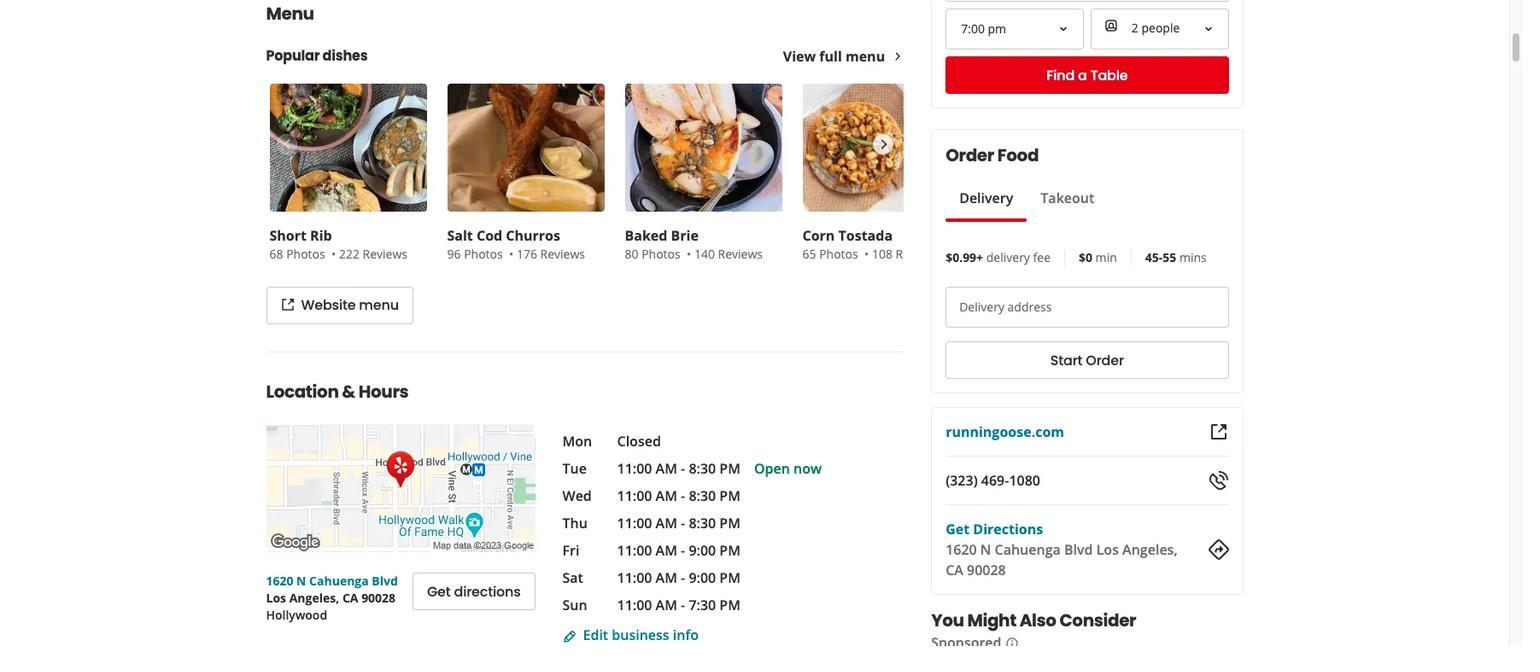 Task type: locate. For each thing, give the bounding box(es) containing it.
angeles, inside get directions 1620 n cahuenga blvd los angeles, ca 90028
[[1122, 541, 1178, 559]]

1 horizontal spatial los
[[1096, 541, 1119, 559]]

1 11:00 am - 9:00 pm from the top
[[617, 542, 741, 560]]

0 horizontal spatial 1620
[[266, 573, 293, 589]]

2 11:00 am - 8:30 pm from the top
[[617, 487, 741, 506]]

$0
[[1079, 249, 1092, 266]]

1 vertical spatial 90028
[[361, 590, 396, 606]]

map image
[[266, 425, 535, 553]]

1 vertical spatial 11:00 am - 8:30 pm
[[617, 487, 741, 506]]

location
[[266, 380, 339, 404]]

1 horizontal spatial blvd
[[1064, 541, 1093, 559]]

4 reviews from the left
[[896, 246, 940, 262]]

0 vertical spatial n
[[980, 541, 991, 559]]

los up hollywood on the bottom
[[266, 590, 286, 606]]

3 11:00 am - 8:30 pm from the top
[[617, 514, 741, 533]]

1 vertical spatial angeles,
[[289, 590, 339, 606]]

1 vertical spatial 8:30
[[689, 487, 716, 506]]

0 horizontal spatial order
[[946, 143, 994, 167]]

1 vertical spatial 9:00
[[689, 569, 716, 588]]

11:00 am - 8:30 pm
[[617, 460, 741, 478], [617, 487, 741, 506], [617, 514, 741, 533]]

ca down '1620 n cahuenga blvd' link
[[342, 590, 358, 606]]

5 am from the top
[[656, 569, 677, 588]]

photos inside short rib 68 photos
[[286, 246, 325, 262]]

0 vertical spatial menu
[[846, 47, 885, 66]]

11:00 am - 8:30 pm for wed
[[617, 487, 741, 506]]

get down (323)
[[946, 520, 970, 539]]

6 - from the top
[[681, 596, 685, 615]]

1 am from the top
[[656, 460, 677, 478]]

ca inside 1620 n cahuenga blvd los angeles, ca 90028 hollywood
[[342, 590, 358, 606]]

$0.99+
[[946, 249, 983, 266]]

45-
[[1145, 249, 1163, 266]]

1 photos from the left
[[286, 246, 325, 262]]

140
[[694, 246, 715, 262]]

2 am from the top
[[656, 487, 677, 506]]

90028 down get directions link on the right bottom of the page
[[967, 561, 1006, 580]]

0 vertical spatial 9:00
[[689, 542, 716, 560]]

5 - from the top
[[681, 569, 685, 588]]

0 vertical spatial 1620
[[946, 541, 977, 559]]

90028 inside 1620 n cahuenga blvd los angeles, ca 90028 hollywood
[[361, 590, 396, 606]]

1 vertical spatial cahuenga
[[309, 573, 369, 589]]

menu
[[846, 47, 885, 66], [359, 296, 399, 315]]

176
[[517, 246, 537, 262]]

4 pm from the top
[[719, 542, 741, 560]]

1 - from the top
[[681, 460, 685, 478]]

3 - from the top
[[681, 514, 685, 533]]

$0.99+ delivery fee
[[946, 249, 1051, 266]]

1 horizontal spatial 1620
[[946, 541, 977, 559]]

90028 inside get directions 1620 n cahuenga blvd los angeles, ca 90028
[[967, 561, 1006, 580]]

1 horizontal spatial menu
[[846, 47, 885, 66]]

cahuenga
[[995, 541, 1061, 559], [309, 573, 369, 589]]

fri
[[562, 542, 579, 560]]

angeles,
[[1122, 541, 1178, 559], [289, 590, 339, 606]]

5 11:00 from the top
[[617, 569, 652, 588]]

11:00 for sun
[[617, 596, 652, 615]]

2 vertical spatial 8:30
[[689, 514, 716, 533]]

photos down baked
[[642, 246, 681, 262]]

24 phone v2 image
[[1208, 471, 1229, 491]]

0 horizontal spatial angeles,
[[289, 590, 339, 606]]

24 external link v2 image
[[1208, 422, 1229, 442]]

3 8:30 from the top
[[689, 514, 716, 533]]

$0 min
[[1079, 249, 1117, 266]]

reviews right the 222
[[363, 246, 407, 262]]

6 am from the top
[[656, 596, 677, 615]]

2 delivery from the top
[[959, 299, 1004, 315]]

1620 inside 1620 n cahuenga blvd los angeles, ca 90028 hollywood
[[266, 573, 293, 589]]

am for tue
[[656, 460, 677, 478]]

3 reviews from the left
[[718, 246, 763, 262]]

8:30
[[689, 460, 716, 478], [689, 487, 716, 506], [689, 514, 716, 533]]

short rib image
[[269, 84, 427, 212]]

photos for short
[[286, 246, 325, 262]]

11:00 for wed
[[617, 487, 652, 506]]

0 horizontal spatial ca
[[342, 590, 358, 606]]

get inside the location & hours element
[[427, 582, 451, 602]]

0 vertical spatial blvd
[[1064, 541, 1093, 559]]

tostada
[[838, 226, 893, 245]]

1 9:00 from the top
[[689, 542, 716, 560]]

cahuenga up hollywood on the bottom
[[309, 573, 369, 589]]

0 horizontal spatial los
[[266, 590, 286, 606]]

ca up 'you'
[[946, 561, 963, 580]]

location & hours
[[266, 380, 409, 404]]

2 11:00 am - 9:00 pm from the top
[[617, 569, 741, 588]]

0 horizontal spatial blvd
[[372, 573, 398, 589]]

1 horizontal spatial n
[[980, 541, 991, 559]]

you
[[931, 609, 964, 633]]

am
[[656, 460, 677, 478], [656, 487, 677, 506], [656, 514, 677, 533], [656, 542, 677, 560], [656, 569, 677, 588], [656, 596, 677, 615]]

delivery down order food
[[959, 189, 1013, 208]]

1 horizontal spatial angeles,
[[1122, 541, 1178, 559]]

96
[[447, 246, 461, 262]]

dishes
[[322, 46, 368, 66]]

1620 n cahuenga blvd los angeles, ca 90028 hollywood
[[266, 573, 398, 624]]

reviews right 140 on the left top of the page
[[718, 246, 763, 262]]

0 horizontal spatial 90028
[[361, 590, 396, 606]]

1 11:00 from the top
[[617, 460, 652, 478]]

0 vertical spatial 90028
[[967, 561, 1006, 580]]

108 reviews
[[872, 246, 940, 262]]

menu left 14 chevron right outline icon
[[846, 47, 885, 66]]

am for thu
[[656, 514, 677, 533]]

1 11:00 am - 8:30 pm from the top
[[617, 460, 741, 478]]

ca
[[946, 561, 963, 580], [342, 590, 358, 606]]

full
[[819, 47, 842, 66]]

176 reviews
[[517, 246, 585, 262]]

edit business info
[[583, 626, 699, 645]]

0 vertical spatial cahuenga
[[995, 541, 1061, 559]]

am for sat
[[656, 569, 677, 588]]

1 8:30 from the top
[[689, 460, 716, 478]]

edit business info button
[[562, 626, 699, 645]]

corn
[[802, 226, 835, 245]]

90028 down '1620 n cahuenga blvd' link
[[361, 590, 396, 606]]

1620
[[946, 541, 977, 559], [266, 573, 293, 589]]

hours
[[359, 380, 409, 404]]

1 vertical spatial order
[[1086, 351, 1124, 370]]

get left directions
[[427, 582, 451, 602]]

photos inside salt cod churros 96 photos
[[464, 246, 503, 262]]

wed
[[562, 487, 592, 506]]

1 vertical spatial ca
[[342, 590, 358, 606]]

6 pm from the top
[[719, 596, 741, 615]]

get inside get directions 1620 n cahuenga blvd los angeles, ca 90028
[[946, 520, 970, 539]]

los
[[1096, 541, 1119, 559], [266, 590, 286, 606]]

order right start
[[1086, 351, 1124, 370]]

1 vertical spatial los
[[266, 590, 286, 606]]

tab list containing delivery
[[946, 188, 1108, 222]]

n down get directions link on the right bottom of the page
[[980, 541, 991, 559]]

2 11:00 from the top
[[617, 487, 652, 506]]

previous image
[[277, 134, 295, 155]]

location & hours element
[[239, 352, 931, 645]]

1 reviews from the left
[[363, 246, 407, 262]]

reviews
[[363, 246, 407, 262], [540, 246, 585, 262], [718, 246, 763, 262], [896, 246, 940, 262]]

- for tue
[[681, 460, 685, 478]]

4 - from the top
[[681, 542, 685, 560]]

0 horizontal spatial cahuenga
[[309, 573, 369, 589]]

pm
[[719, 460, 741, 478], [719, 487, 741, 506], [719, 514, 741, 533], [719, 542, 741, 560], [719, 569, 741, 588], [719, 596, 741, 615]]

order
[[946, 143, 994, 167], [1086, 351, 1124, 370]]

delivery
[[959, 189, 1013, 208], [959, 299, 1004, 315]]

1 vertical spatial n
[[296, 573, 306, 589]]

2 reviews from the left
[[540, 246, 585, 262]]

2 pm from the top
[[719, 487, 741, 506]]

1 horizontal spatial ca
[[946, 561, 963, 580]]

delivery address start order
[[959, 299, 1124, 370]]

3 11:00 from the top
[[617, 514, 652, 533]]

4 am from the top
[[656, 542, 677, 560]]

65
[[802, 246, 816, 262]]

reviews for short rib
[[363, 246, 407, 262]]

delivery inside "delivery address start order"
[[959, 299, 1004, 315]]

0 vertical spatial ca
[[946, 561, 963, 580]]

80
[[625, 246, 638, 262]]

0 horizontal spatial get
[[427, 582, 451, 602]]

90028
[[967, 561, 1006, 580], [361, 590, 396, 606]]

(323) 469-1080
[[946, 471, 1040, 490]]

angeles, up hollywood on the bottom
[[289, 590, 339, 606]]

reviews for corn tostada
[[896, 246, 940, 262]]

8:30 for thu
[[689, 514, 716, 533]]

cod
[[477, 226, 502, 245]]

2 9:00 from the top
[[689, 569, 716, 588]]

None field
[[1091, 9, 1229, 50], [947, 10, 1082, 48], [1091, 9, 1229, 50], [947, 10, 1082, 48]]

3 photos from the left
[[642, 246, 681, 262]]

1620 down get directions link on the right bottom of the page
[[946, 541, 977, 559]]

4 photos from the left
[[819, 246, 858, 262]]

5 pm from the top
[[719, 569, 741, 588]]

tab list
[[946, 188, 1108, 222]]

2 photos from the left
[[464, 246, 503, 262]]

los up consider
[[1096, 541, 1119, 559]]

angeles, left 24 directions v2 image in the bottom of the page
[[1122, 541, 1178, 559]]

get directions 1620 n cahuenga blvd los angeles, ca 90028
[[946, 520, 1178, 580]]

photos inside baked brie 80 photos
[[642, 246, 681, 262]]

1 horizontal spatial order
[[1086, 351, 1124, 370]]

reviews right 108
[[896, 246, 940, 262]]

0 vertical spatial angeles,
[[1122, 541, 1178, 559]]

6 11:00 from the top
[[617, 596, 652, 615]]

1 vertical spatial get
[[427, 582, 451, 602]]

reviews down churros
[[540, 246, 585, 262]]

11:00 am - 8:30 pm for tue
[[617, 460, 741, 478]]

menu right website
[[359, 296, 399, 315]]

1 pm from the top
[[719, 460, 741, 478]]

delivery left address
[[959, 299, 1004, 315]]

0 vertical spatial 8:30
[[689, 460, 716, 478]]

cahuenga down directions
[[995, 541, 1061, 559]]

2 8:30 from the top
[[689, 487, 716, 506]]

11:00 for sat
[[617, 569, 652, 588]]

3 am from the top
[[656, 514, 677, 533]]

angeles, inside 1620 n cahuenga blvd los angeles, ca 90028 hollywood
[[289, 590, 339, 606]]

pm for fri
[[719, 542, 741, 560]]

am for wed
[[656, 487, 677, 506]]

food
[[997, 143, 1039, 167]]

11:00 am - 8:30 pm for thu
[[617, 514, 741, 533]]

55
[[1163, 249, 1176, 266]]

4 11:00 from the top
[[617, 542, 652, 560]]

1 vertical spatial blvd
[[372, 573, 398, 589]]

1 vertical spatial 1620
[[266, 573, 293, 589]]

0 vertical spatial 11:00 am - 8:30 pm
[[617, 460, 741, 478]]

1 horizontal spatial get
[[946, 520, 970, 539]]

7:30
[[689, 596, 716, 615]]

runningoose.com
[[946, 423, 1064, 442]]

0 vertical spatial get
[[946, 520, 970, 539]]

11:00 am - 9:00 pm for fri
[[617, 542, 741, 560]]

1 vertical spatial 11:00 am - 9:00 pm
[[617, 569, 741, 588]]

11:00 am - 9:00 pm
[[617, 542, 741, 560], [617, 569, 741, 588]]

0 horizontal spatial n
[[296, 573, 306, 589]]

2 - from the top
[[681, 487, 685, 506]]

0 vertical spatial order
[[946, 143, 994, 167]]

photos inside corn tostada 65 photos
[[819, 246, 858, 262]]

0 vertical spatial los
[[1096, 541, 1119, 559]]

1 horizontal spatial 90028
[[967, 561, 1006, 580]]

1620 up hollywood on the bottom
[[266, 573, 293, 589]]

0 vertical spatial 11:00 am - 9:00 pm
[[617, 542, 741, 560]]

edit
[[583, 626, 608, 645]]

blvd
[[1064, 541, 1093, 559], [372, 573, 398, 589]]

website
[[301, 296, 356, 315]]

photos down cod
[[464, 246, 503, 262]]

- for sun
[[681, 596, 685, 615]]

1 vertical spatial menu
[[359, 296, 399, 315]]

photos
[[286, 246, 325, 262], [464, 246, 503, 262], [642, 246, 681, 262], [819, 246, 858, 262]]

you might also consider
[[931, 609, 1136, 633]]

11:00
[[617, 460, 652, 478], [617, 487, 652, 506], [617, 514, 652, 533], [617, 542, 652, 560], [617, 569, 652, 588], [617, 596, 652, 615]]

2 vertical spatial 11:00 am - 8:30 pm
[[617, 514, 741, 533]]

0 vertical spatial delivery
[[959, 189, 1013, 208]]

baked brie 80 photos
[[625, 226, 699, 262]]

consider
[[1060, 609, 1136, 633]]

1 vertical spatial delivery
[[959, 299, 1004, 315]]

9:00
[[689, 542, 716, 560], [689, 569, 716, 588]]

1620 n cahuenga blvd link
[[266, 573, 398, 589]]

pm for sat
[[719, 569, 741, 588]]

0 horizontal spatial menu
[[359, 296, 399, 315]]

takeout
[[1041, 189, 1094, 208]]

3 pm from the top
[[719, 514, 741, 533]]

photos down corn
[[819, 246, 858, 262]]

n up hollywood on the bottom
[[296, 573, 306, 589]]

11:00 for tue
[[617, 460, 652, 478]]

get directions link
[[946, 520, 1043, 539]]

order left food
[[946, 143, 994, 167]]

68
[[269, 246, 283, 262]]

mins
[[1180, 249, 1207, 266]]

1 horizontal spatial cahuenga
[[995, 541, 1061, 559]]

-
[[681, 460, 685, 478], [681, 487, 685, 506], [681, 514, 685, 533], [681, 542, 685, 560], [681, 569, 685, 588], [681, 596, 685, 615]]

photos down rib
[[286, 246, 325, 262]]

1 delivery from the top
[[959, 189, 1013, 208]]

next image
[[874, 134, 893, 155]]



Task type: describe. For each thing, give the bounding box(es) containing it.
min
[[1096, 249, 1117, 266]]

tue
[[562, 460, 587, 478]]

baked brie image
[[625, 84, 782, 212]]

baked
[[625, 226, 667, 245]]

(323)
[[946, 471, 978, 490]]

pm for tue
[[719, 460, 741, 478]]

1080
[[1009, 471, 1040, 490]]

also
[[1020, 609, 1056, 633]]

view full menu link
[[783, 47, 904, 66]]

8:30 for wed
[[689, 487, 716, 506]]

directions
[[454, 582, 521, 602]]

start
[[1050, 351, 1083, 370]]

order food
[[946, 143, 1039, 167]]

get for get directions
[[427, 582, 451, 602]]

pm for thu
[[719, 514, 741, 533]]

popular
[[266, 46, 320, 66]]

8:30 for tue
[[689, 460, 716, 478]]

rib
[[310, 226, 332, 245]]

runningoose.com link
[[946, 423, 1064, 442]]

photos for baked
[[642, 246, 681, 262]]

Select a date text field
[[946, 0, 1229, 2]]

delivery tab panel
[[946, 222, 1108, 229]]

salt cod churros 96 photos
[[447, 226, 560, 262]]

mon
[[562, 432, 592, 451]]

directions
[[973, 520, 1043, 539]]

pm for wed
[[719, 487, 741, 506]]

might
[[967, 609, 1016, 633]]

n inside get directions 1620 n cahuenga blvd los angeles, ca 90028
[[980, 541, 991, 559]]

get for get directions 1620 n cahuenga blvd los angeles, ca 90028
[[946, 520, 970, 539]]

open now
[[754, 460, 822, 478]]

corn tostada image
[[802, 84, 960, 212]]

11:00 am - 9:00 pm for sat
[[617, 569, 741, 588]]

now
[[794, 460, 822, 478]]

108
[[872, 246, 893, 262]]

info
[[673, 626, 699, 645]]

get directions link
[[413, 573, 535, 611]]

9:00 for fri
[[689, 542, 716, 560]]

222
[[339, 246, 360, 262]]

popular dishes
[[266, 46, 368, 66]]

business
[[612, 626, 669, 645]]

salt cod churros image
[[447, 84, 604, 212]]

view full menu
[[783, 47, 885, 66]]

fee
[[1033, 249, 1051, 266]]

- for sat
[[681, 569, 685, 588]]

order inside "delivery address start order"
[[1086, 351, 1124, 370]]

menu element
[[239, 0, 963, 325]]

brie
[[671, 226, 699, 245]]

- for wed
[[681, 487, 685, 506]]

pm for sun
[[719, 596, 741, 615]]

short
[[269, 226, 307, 245]]

16 pencil v2 image
[[562, 630, 576, 644]]

14 chevron right outline image
[[892, 50, 904, 62]]

delivery
[[986, 249, 1030, 266]]

get directions
[[427, 582, 521, 602]]

blvd inside 1620 n cahuenga blvd los angeles, ca 90028 hollywood
[[372, 573, 398, 589]]

blvd inside get directions 1620 n cahuenga blvd los angeles, ca 90028
[[1064, 541, 1093, 559]]

website menu
[[301, 296, 399, 315]]

469-
[[981, 471, 1009, 490]]

website menu link
[[266, 287, 413, 325]]

menu
[[266, 2, 314, 26]]

9:00 for sat
[[689, 569, 716, 588]]

delivery for delivery address start order
[[959, 299, 1004, 315]]

n inside 1620 n cahuenga blvd los angeles, ca 90028 hollywood
[[296, 573, 306, 589]]

- for thu
[[681, 514, 685, 533]]

open
[[754, 460, 790, 478]]

&
[[342, 380, 355, 404]]

start order button
[[946, 342, 1229, 379]]

photos for corn
[[819, 246, 858, 262]]

hollywood
[[266, 607, 327, 624]]

sat
[[562, 569, 583, 588]]

view
[[783, 47, 816, 66]]

cahuenga inside 1620 n cahuenga blvd los angeles, ca 90028 hollywood
[[309, 573, 369, 589]]

11:00 for fri
[[617, 542, 652, 560]]

los inside get directions 1620 n cahuenga blvd los angeles, ca 90028
[[1096, 541, 1119, 559]]

find a table
[[1047, 65, 1128, 85]]

am for sun
[[656, 596, 677, 615]]

- for fri
[[681, 542, 685, 560]]

short rib 68 photos
[[269, 226, 332, 262]]

reviews for baked brie
[[718, 246, 763, 262]]

45-55 mins
[[1145, 249, 1207, 266]]

delivery for delivery
[[959, 189, 1013, 208]]

11:00 am - 7:30 pm
[[617, 596, 741, 615]]

find
[[1047, 65, 1075, 85]]

am for fri
[[656, 542, 677, 560]]

cahuenga inside get directions 1620 n cahuenga blvd los angeles, ca 90028
[[995, 541, 1061, 559]]

los inside 1620 n cahuenga blvd los angeles, ca 90028 hollywood
[[266, 590, 286, 606]]

churros
[[506, 226, 560, 245]]

address
[[1008, 299, 1052, 315]]

find a table link
[[946, 56, 1229, 94]]

salt
[[447, 226, 473, 245]]

1620 inside get directions 1620 n cahuenga blvd los angeles, ca 90028
[[946, 541, 977, 559]]

140 reviews
[[694, 246, 763, 262]]

222 reviews
[[339, 246, 407, 262]]

16 info v2 image
[[1005, 637, 1019, 647]]

table
[[1090, 65, 1128, 85]]

closed
[[617, 432, 661, 451]]

ca inside get directions 1620 n cahuenga blvd los angeles, ca 90028
[[946, 561, 963, 580]]

sun
[[562, 596, 587, 615]]

16 external link v2 image
[[281, 298, 294, 312]]

a
[[1078, 65, 1087, 85]]

reviews for salt cod churros
[[540, 246, 585, 262]]

thu
[[562, 514, 588, 533]]

corn tostada 65 photos
[[802, 226, 893, 262]]

24 directions v2 image
[[1208, 540, 1229, 560]]

11:00 for thu
[[617, 514, 652, 533]]



Task type: vqa. For each thing, say whether or not it's contained in the screenshot.


